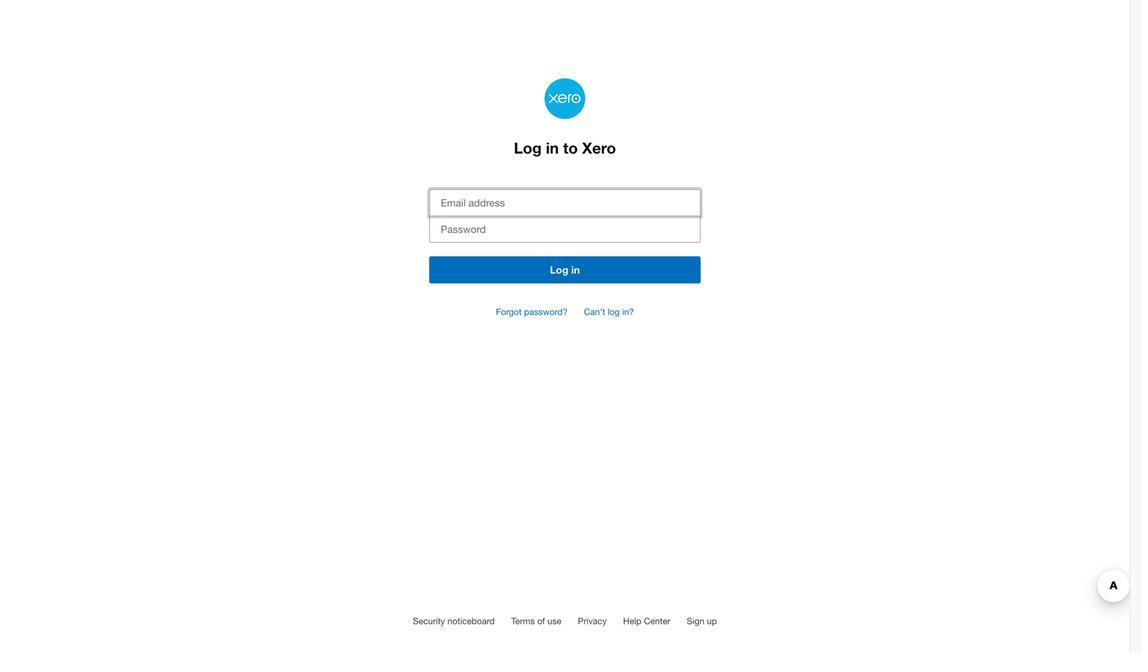 Task type: vqa. For each thing, say whether or not it's contained in the screenshot.
Set up app's app
no



Task type: describe. For each thing, give the bounding box(es) containing it.
Email address email field
[[429, 189, 701, 216]]

noticeboard
[[448, 616, 495, 627]]

terms of use
[[511, 616, 562, 627]]

to
[[563, 139, 578, 157]]

can't
[[584, 307, 605, 317]]

privacy
[[578, 616, 607, 627]]

log in to xero
[[514, 139, 616, 157]]

security noticeboard
[[413, 616, 495, 627]]

terms
[[511, 616, 535, 627]]

privacy link
[[575, 613, 610, 630]]

sign
[[687, 616, 705, 627]]

center
[[644, 616, 671, 627]]

sign up link
[[684, 613, 721, 630]]

help center link
[[620, 613, 674, 630]]

forgot password? link
[[493, 303, 571, 321]]

security
[[413, 616, 445, 627]]

xero
[[582, 139, 616, 157]]

up
[[707, 616, 717, 627]]

in for log in
[[571, 264, 580, 276]]

can't log in? link
[[581, 303, 638, 321]]



Task type: locate. For each thing, give the bounding box(es) containing it.
log
[[514, 139, 542, 157], [550, 264, 569, 276]]

can't log in?
[[584, 307, 634, 317]]

log down password password field
[[550, 264, 569, 276]]

help center
[[623, 616, 671, 627]]

in?
[[622, 307, 634, 317]]

help
[[623, 616, 642, 627]]

sign up
[[687, 616, 717, 627]]

in down password password field
[[571, 264, 580, 276]]

forgot password?
[[496, 307, 568, 317]]

in inside button
[[571, 264, 580, 276]]

1 vertical spatial log
[[550, 264, 569, 276]]

log for log in to xero
[[514, 139, 542, 157]]

log left to
[[514, 139, 542, 157]]

log in button
[[429, 257, 701, 284]]

forgot
[[496, 307, 522, 317]]

Password password field
[[429, 216, 701, 243]]

use
[[548, 616, 562, 627]]

security noticeboard link
[[410, 613, 498, 630]]

in
[[546, 139, 559, 157], [571, 264, 580, 276]]

0 horizontal spatial in
[[546, 139, 559, 157]]

0 vertical spatial log
[[514, 139, 542, 157]]

1 horizontal spatial in
[[571, 264, 580, 276]]

in left to
[[546, 139, 559, 157]]

1 vertical spatial in
[[571, 264, 580, 276]]

log in
[[550, 264, 580, 276]]

in for log in to xero
[[546, 139, 559, 157]]

of
[[537, 616, 545, 627]]

log
[[608, 307, 620, 317]]

0 horizontal spatial log
[[514, 139, 542, 157]]

1 horizontal spatial log
[[550, 264, 569, 276]]

terms of use link
[[508, 613, 565, 630]]

0 vertical spatial in
[[546, 139, 559, 157]]

log for log in
[[550, 264, 569, 276]]

log inside button
[[550, 264, 569, 276]]

password?
[[524, 307, 568, 317]]



